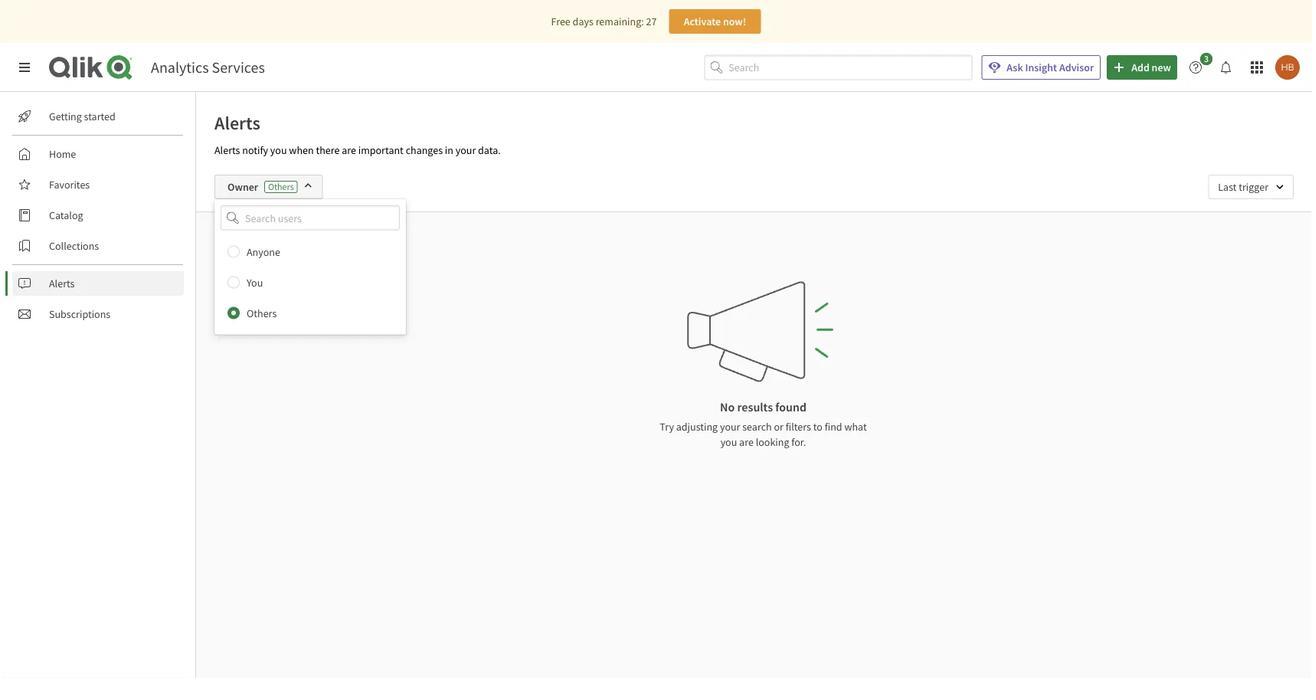 Task type: describe. For each thing, give the bounding box(es) containing it.
anyone
[[247, 245, 280, 259]]

no
[[721, 399, 735, 415]]

favorites link
[[12, 172, 184, 197]]

for.
[[792, 435, 807, 449]]

or
[[774, 420, 784, 434]]

owner
[[228, 180, 258, 194]]

Search users text field
[[242, 205, 382, 230]]

days
[[573, 15, 594, 28]]

getting started
[[49, 110, 116, 123]]

data.
[[478, 143, 501, 157]]

3 button
[[1184, 53, 1218, 80]]

now!
[[723, 15, 747, 28]]

free days remaining: 27
[[551, 15, 657, 28]]

activate now! link
[[669, 9, 761, 34]]

filters
[[786, 420, 812, 434]]

subscriptions
[[49, 307, 111, 321]]

owner option group
[[215, 237, 406, 329]]

alerts link
[[12, 271, 184, 296]]

3
[[1205, 53, 1209, 65]]

analytics services
[[151, 58, 265, 77]]

0 horizontal spatial your
[[456, 143, 476, 157]]

there
[[316, 143, 340, 157]]

in
[[445, 143, 454, 157]]

ask insight advisor button
[[982, 55, 1101, 80]]

changes
[[406, 143, 443, 157]]

howard brown image
[[1276, 55, 1301, 80]]

find
[[825, 420, 843, 434]]

close sidebar menu image
[[18, 61, 31, 74]]

by
[[259, 237, 271, 251]]

subscriptions link
[[12, 302, 184, 326]]

ask
[[1007, 61, 1024, 74]]

results
[[738, 399, 773, 415]]

add new button
[[1108, 55, 1178, 80]]

search
[[743, 420, 772, 434]]

alerts notify you when there are important changes in your data.
[[215, 143, 501, 157]]

looking
[[756, 435, 790, 449]]

others inside owner option group
[[247, 306, 277, 320]]

owned
[[225, 237, 257, 251]]

favorites
[[49, 178, 90, 192]]

notify
[[242, 143, 268, 157]]

activate
[[684, 15, 721, 28]]

getting started link
[[12, 104, 184, 129]]

what
[[845, 420, 867, 434]]

last
[[1219, 180, 1237, 194]]

0 vertical spatial alerts
[[215, 111, 260, 134]]

owned by others button
[[215, 231, 321, 257]]

others
[[273, 237, 302, 251]]

advisor
[[1060, 61, 1095, 74]]

to
[[814, 420, 823, 434]]

27
[[646, 15, 657, 28]]

are inside no results found try adjusting your search or filters to find what you are looking for.
[[740, 435, 754, 449]]



Task type: vqa. For each thing, say whether or not it's contained in the screenshot.
in
yes



Task type: locate. For each thing, give the bounding box(es) containing it.
started
[[84, 110, 116, 123]]

0 vertical spatial your
[[456, 143, 476, 157]]

1 vertical spatial your
[[720, 420, 741, 434]]

getting
[[49, 110, 82, 123]]

alerts up subscriptions
[[49, 277, 75, 290]]

1 horizontal spatial are
[[740, 435, 754, 449]]

add
[[1132, 61, 1150, 74]]

found
[[776, 399, 807, 415]]

1 vertical spatial others
[[247, 306, 277, 320]]

when
[[289, 143, 314, 157]]

insight
[[1026, 61, 1058, 74]]

alerts
[[215, 111, 260, 134], [215, 143, 240, 157], [49, 277, 75, 290]]

Search text field
[[729, 55, 973, 80]]

are
[[342, 143, 356, 157], [740, 435, 754, 449]]

0 vertical spatial are
[[342, 143, 356, 157]]

others down you
[[247, 306, 277, 320]]

1 vertical spatial are
[[740, 435, 754, 449]]

services
[[212, 58, 265, 77]]

home link
[[12, 142, 184, 166]]

you
[[247, 276, 263, 289]]

0 vertical spatial others
[[268, 181, 294, 193]]

home
[[49, 147, 76, 161]]

Last trigger field
[[1209, 175, 1294, 199]]

new
[[1152, 61, 1172, 74]]

no results found try adjusting your search or filters to find what you are looking for.
[[660, 399, 867, 449]]

alerts up 'notify'
[[215, 111, 260, 134]]

navigation pane element
[[0, 98, 195, 333]]

filters region
[[196, 162, 1313, 335]]

are down search
[[740, 435, 754, 449]]

2 vertical spatial alerts
[[49, 277, 75, 290]]

1 horizontal spatial your
[[720, 420, 741, 434]]

none field inside filters region
[[215, 205, 406, 230]]

0 vertical spatial you
[[270, 143, 287, 157]]

1 horizontal spatial you
[[721, 435, 738, 449]]

are right there
[[342, 143, 356, 157]]

0 horizontal spatial you
[[270, 143, 287, 157]]

you
[[270, 143, 287, 157], [721, 435, 738, 449]]

important
[[358, 143, 404, 157]]

your right in
[[456, 143, 476, 157]]

free
[[551, 15, 571, 28]]

1 vertical spatial you
[[721, 435, 738, 449]]

add new
[[1132, 61, 1172, 74]]

None field
[[215, 205, 406, 230]]

alerts inside 'link'
[[49, 277, 75, 290]]

adjusting
[[677, 420, 718, 434]]

catalog link
[[12, 203, 184, 228]]

owned by others
[[225, 237, 302, 251]]

you down no
[[721, 435, 738, 449]]

trigger
[[1239, 180, 1269, 194]]

your inside no results found try adjusting your search or filters to find what you are looking for.
[[720, 420, 741, 434]]

activate now!
[[684, 15, 747, 28]]

collections link
[[12, 234, 184, 258]]

last trigger
[[1219, 180, 1269, 194]]

analytics services element
[[151, 58, 265, 77]]

ask insight advisor
[[1007, 61, 1095, 74]]

your
[[456, 143, 476, 157], [720, 420, 741, 434]]

others
[[268, 181, 294, 193], [247, 306, 277, 320]]

you left when
[[270, 143, 287, 157]]

1 vertical spatial alerts
[[215, 143, 240, 157]]

you inside no results found try adjusting your search or filters to find what you are looking for.
[[721, 435, 738, 449]]

your down no
[[720, 420, 741, 434]]

remaining:
[[596, 15, 644, 28]]

others right the owner
[[268, 181, 294, 193]]

catalog
[[49, 208, 83, 222]]

collections
[[49, 239, 99, 253]]

searchbar element
[[705, 55, 973, 80]]

analytics
[[151, 58, 209, 77]]

try
[[660, 420, 674, 434]]

0 horizontal spatial are
[[342, 143, 356, 157]]

alerts left 'notify'
[[215, 143, 240, 157]]



